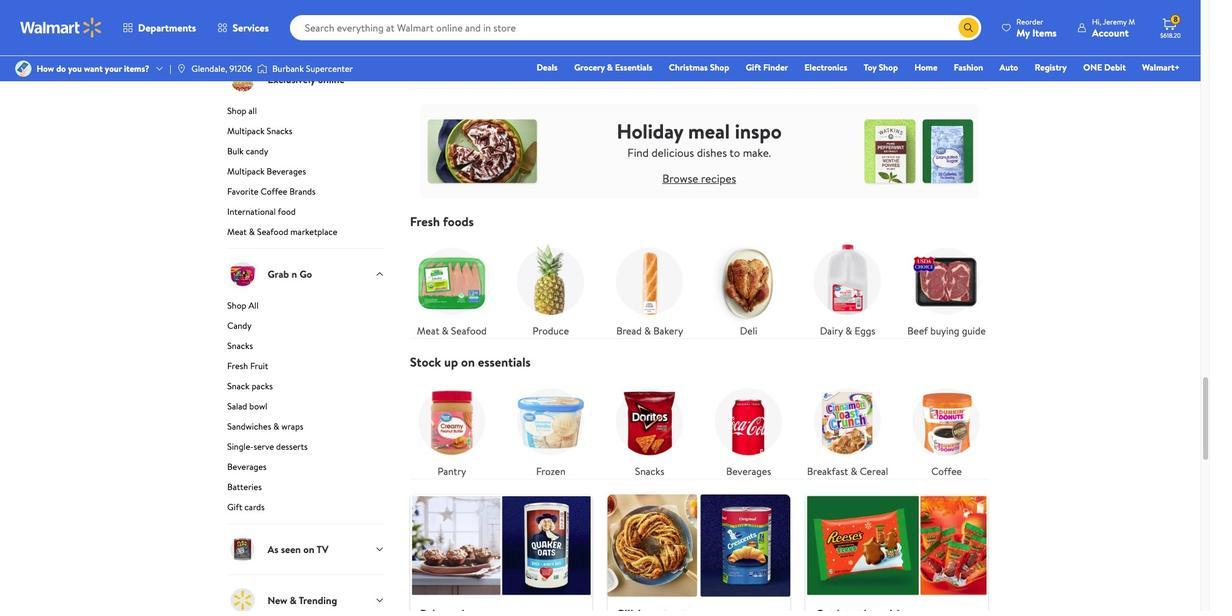 Task type: describe. For each thing, give the bounding box(es) containing it.
foods
[[443, 213, 474, 230]]

stock
[[410, 354, 441, 371]]

delivery for 299
[[445, 47, 472, 58]]

brands
[[290, 186, 316, 198]]

multipack for multipack beverages
[[227, 165, 265, 178]]

walmart image
[[20, 18, 102, 38]]

fashion link
[[949, 61, 989, 74]]

8 $618.20
[[1161, 14, 1181, 40]]

international
[[227, 206, 276, 218]]

snacks inside multipack snacks link
[[267, 125, 293, 138]]

seafood for meat & seafood marketplace
[[257, 226, 288, 239]]

as
[[268, 543, 279, 557]]

delivery for 69
[[541, 36, 568, 47]]

browse recipes
[[663, 171, 737, 186]]

favorite coffee brands
[[227, 186, 316, 198]]

day for 450
[[614, 54, 625, 65]]

cereal
[[860, 465, 889, 479]]

snack
[[227, 380, 250, 393]]

list for fresh foods
[[403, 230, 997, 339]]

610
[[742, 16, 754, 27]]

0 horizontal spatial snacks
[[227, 340, 253, 353]]

snack packs
[[227, 380, 273, 393]]

exclusively online
[[268, 73, 345, 86]]

multipack beverages link
[[227, 165, 385, 183]]

up
[[444, 354, 458, 371]]

beef buying guide link
[[905, 240, 989, 339]]

shop all link
[[227, 105, 385, 123]]

cards
[[245, 501, 265, 514]]

debit
[[1105, 61, 1126, 74]]

gift finder
[[746, 61, 789, 74]]

fresh foods
[[410, 213, 474, 230]]

recipes
[[701, 171, 737, 186]]

burbank supercenter
[[272, 62, 353, 75]]

91206
[[229, 62, 252, 75]]

snack packs link
[[227, 380, 385, 398]]

shipping for 610
[[723, 54, 750, 65]]

$618.20
[[1161, 31, 1181, 40]]

hi,
[[1093, 16, 1102, 27]]

go
[[300, 267, 312, 281]]

1- for 106
[[801, 54, 806, 65]]

pickup for 754
[[898, 36, 919, 47]]

salad bowl link
[[227, 401, 385, 418]]

more
[[251, 31, 271, 44]]

home
[[915, 61, 938, 74]]

grab n go button
[[227, 249, 385, 300]]

gift finder link
[[740, 61, 794, 74]]

snacks link for candy link
[[227, 340, 385, 358]]

shop all
[[227, 105, 257, 117]]

bulk
[[227, 145, 244, 158]]

& for dairy & eggs
[[846, 324, 853, 338]]

meat & seafood marketplace link
[[227, 226, 385, 249]]

auto link
[[994, 61, 1024, 74]]

toy shop link
[[858, 61, 904, 74]]

produce
[[533, 324, 569, 338]]

services
[[233, 21, 269, 35]]

tv
[[317, 543, 329, 557]]

1- for 69
[[512, 54, 517, 65]]

& for new & trending
[[290, 594, 297, 608]]

account
[[1093, 26, 1129, 39]]

bowl
[[249, 401, 267, 413]]

pickup for 610
[[705, 36, 726, 47]]

product group containing 610
[[702, 0, 781, 83]]

8
[[1174, 14, 1178, 25]]

to
[[730, 145, 741, 161]]

deals
[[537, 61, 558, 74]]

walmart+
[[1143, 61, 1180, 74]]

stock up on essentials
[[410, 354, 531, 371]]

2 vertical spatial snacks
[[635, 465, 665, 479]]

product group containing 754
[[895, 0, 974, 83]]

electronics
[[805, 61, 848, 74]]

bread
[[617, 324, 642, 338]]

& for sandwiches & wraps
[[273, 421, 279, 433]]

browse recipes link
[[663, 171, 737, 186]]

christmas
[[669, 61, 708, 74]]

candy link
[[227, 320, 385, 338]]

make.
[[743, 145, 771, 161]]

grocery
[[574, 61, 605, 74]]

1 horizontal spatial coffee
[[932, 465, 962, 479]]

find
[[628, 145, 649, 161]]

shipping for 450
[[627, 54, 654, 65]]

food inside 'link'
[[278, 206, 296, 218]]

on for essentials
[[461, 354, 475, 371]]

registry
[[1035, 61, 1067, 74]]

shop right toy
[[879, 61, 898, 74]]

meat & seafood marketplace
[[227, 226, 338, 239]]

toy
[[864, 61, 877, 74]]

delivery for 610
[[734, 36, 761, 47]]

jeremy
[[1103, 16, 1127, 27]]

& for meat & seafood marketplace
[[249, 226, 255, 239]]

as seen on tv button
[[227, 524, 385, 575]]

0 horizontal spatial coffee
[[261, 186, 287, 198]]

burbank
[[272, 62, 304, 75]]

Walmart Site-Wide search field
[[290, 15, 982, 40]]

beef
[[908, 324, 928, 338]]

do
[[56, 62, 66, 75]]

grocery & essentials
[[574, 61, 653, 74]]

learn
[[227, 31, 249, 44]]

delivery for 754
[[927, 36, 954, 47]]

how do you want your items?
[[37, 62, 149, 75]]

candy
[[246, 145, 268, 158]]

shop for learn more about ebt/snap
[[227, 11, 246, 24]]

items
[[1033, 26, 1057, 39]]

holiday meal inspo image
[[420, 112, 979, 191]]

all
[[249, 300, 259, 312]]

multipack beverages
[[227, 165, 306, 178]]

buying
[[931, 324, 960, 338]]

& for breakfast & cereal
[[851, 465, 858, 479]]

essentials
[[615, 61, 653, 74]]

trending
[[299, 594, 337, 608]]

serve
[[254, 441, 274, 454]]

0 horizontal spatial beverages link
[[227, 461, 385, 479]]

gift for gift cards
[[227, 501, 242, 514]]

fresh for fresh fruit
[[227, 360, 248, 373]]

meal
[[688, 117, 730, 145]]

2 list item from the left
[[601, 495, 799, 612]]

on for tv
[[303, 543, 315, 557]]

ebt/snap inside "learn more about ebt/snap" link
[[297, 31, 337, 44]]

fruit
[[250, 360, 268, 373]]

1- for 754
[[898, 54, 903, 65]]



Task type: locate. For each thing, give the bounding box(es) containing it.
guide
[[962, 324, 986, 338]]

supercenter
[[306, 62, 353, 75]]

all for learn
[[249, 11, 257, 24]]

5 1- from the left
[[898, 54, 903, 65]]

gift left finder
[[746, 61, 761, 74]]

all inside shop all ebt/snap eligible food link
[[249, 11, 257, 24]]

3 product group from the left
[[606, 0, 684, 83]]

2 horizontal spatial  image
[[257, 62, 267, 75]]

glendale,
[[192, 62, 227, 75]]

0 vertical spatial meat
[[227, 226, 247, 239]]

pantry
[[438, 465, 467, 479]]

all inside shop all link
[[249, 105, 257, 117]]

1 vertical spatial snacks link
[[608, 380, 692, 479]]

1 all from the top
[[249, 11, 257, 24]]

1 horizontal spatial on
[[461, 354, 475, 371]]

list
[[403, 230, 997, 339], [403, 370, 997, 479], [403, 495, 997, 612]]

delivery for 106
[[830, 36, 858, 47]]

gift left cards
[[227, 501, 242, 514]]

seafood for meat & seafood
[[451, 324, 487, 338]]

fresh inside fresh fruit link
[[227, 360, 248, 373]]

fresh for fresh foods
[[410, 213, 440, 230]]

shop for multipack snacks
[[227, 105, 246, 117]]

754
[[935, 16, 948, 27]]

& right grocery
[[607, 61, 613, 74]]

0 horizontal spatial meat
[[227, 226, 247, 239]]

sandwiches
[[227, 421, 271, 433]]

& right bread on the bottom right
[[645, 324, 651, 338]]

pantry link
[[410, 380, 494, 479]]

0 vertical spatial all
[[249, 11, 257, 24]]

dairy & eggs link
[[806, 240, 890, 339]]

shop up 'multipack snacks'
[[227, 105, 246, 117]]

delivery down 69
[[541, 36, 568, 47]]

all up more
[[249, 11, 257, 24]]

deli link
[[707, 240, 791, 339]]

sandwiches & wraps link
[[227, 421, 385, 438]]

shipping for 69
[[530, 54, 557, 65]]

 image left the how
[[15, 61, 32, 77]]

day for 106
[[806, 54, 818, 65]]

coffee link
[[905, 380, 989, 479]]

450
[[646, 16, 659, 27]]

seafood up the "stock up on essentials"
[[451, 324, 487, 338]]

meat for meat & seafood marketplace
[[227, 226, 247, 239]]

1 multipack from the top
[[227, 125, 265, 138]]

day right grocery
[[614, 54, 625, 65]]

day left deals
[[517, 54, 528, 65]]

pickup for 450
[[608, 36, 630, 47]]

1 horizontal spatial gift
[[746, 61, 761, 74]]

glendale, 91206
[[192, 62, 252, 75]]

food right eligible
[[331, 11, 349, 24]]

1 list item from the left
[[403, 495, 601, 612]]

& right new
[[290, 594, 297, 608]]

2 product group from the left
[[509, 0, 588, 83]]

grocery & essentials link
[[569, 61, 659, 74]]

& left eggs
[[846, 324, 853, 338]]

0 vertical spatial seafood
[[257, 226, 288, 239]]

one debit
[[1084, 61, 1126, 74]]

ebt/snap up learn more about ebt/snap
[[259, 11, 300, 24]]

batteries
[[227, 481, 262, 494]]

1 vertical spatial all
[[249, 105, 257, 117]]

beverages link
[[707, 380, 791, 479], [227, 461, 385, 479]]

1 vertical spatial seafood
[[451, 324, 487, 338]]

1 vertical spatial coffee
[[932, 465, 962, 479]]

about
[[273, 31, 295, 44]]

0 vertical spatial list
[[403, 230, 997, 339]]

& left cereal
[[851, 465, 858, 479]]

5 shipping from the left
[[916, 54, 943, 65]]

services button
[[207, 13, 280, 43]]

1 horizontal spatial fresh
[[410, 213, 440, 230]]

pickup for 299
[[415, 47, 437, 58]]

shop all ebt/snap eligible food link
[[227, 11, 385, 29]]

2 all from the top
[[249, 105, 257, 117]]

walmart+ link
[[1137, 61, 1186, 74]]

 image right 91206
[[257, 62, 267, 75]]

1-day shipping
[[512, 54, 557, 65], [608, 54, 654, 65], [705, 54, 750, 65], [801, 54, 847, 65], [898, 54, 943, 65]]

gift cards
[[227, 501, 265, 514]]

delivery down 299
[[445, 47, 472, 58]]

2 vertical spatial list
[[403, 495, 997, 612]]

dairy
[[820, 324, 843, 338]]

fresh left 'foods'
[[410, 213, 440, 230]]

1 horizontal spatial meat
[[417, 324, 440, 338]]

pickup for 69
[[512, 36, 534, 47]]

items?
[[124, 62, 149, 75]]

1- left deals
[[512, 54, 517, 65]]

shop up learn
[[227, 11, 246, 24]]

1-day shipping for 754
[[898, 54, 943, 65]]

home link
[[909, 61, 944, 74]]

beef buying guide
[[908, 324, 986, 338]]

1 horizontal spatial  image
[[176, 64, 187, 74]]

& for bread & bakery
[[645, 324, 651, 338]]

2 horizontal spatial snacks
[[635, 465, 665, 479]]

seafood down international food
[[257, 226, 288, 239]]

hi, jeremy m account
[[1093, 16, 1136, 39]]

0 vertical spatial coffee
[[261, 186, 287, 198]]

shop all ebt/snap eligible food
[[227, 11, 349, 24]]

1 vertical spatial list
[[403, 370, 997, 479]]

0 vertical spatial gift
[[746, 61, 761, 74]]

& for meat & seafood
[[442, 324, 449, 338]]

batteries link
[[227, 481, 385, 499]]

shop left all on the left
[[227, 300, 246, 312]]

 image for burbank supercenter
[[257, 62, 267, 75]]

& for grocery & essentials
[[607, 61, 613, 74]]

1 vertical spatial fresh
[[227, 360, 248, 373]]

day for 610
[[710, 54, 721, 65]]

snacks link
[[227, 340, 385, 358], [608, 380, 692, 479]]

delivery down 610 at the right of the page
[[734, 36, 761, 47]]

on inside dropdown button
[[303, 543, 315, 557]]

fresh fruit link
[[227, 360, 385, 378]]

0 vertical spatial on
[[461, 354, 475, 371]]

1-day shipping for 69
[[512, 54, 557, 65]]

auto
[[1000, 61, 1019, 74]]

0 horizontal spatial snacks link
[[227, 340, 385, 358]]

departments button
[[112, 13, 207, 43]]

4 shipping from the left
[[820, 54, 847, 65]]

fresh
[[410, 213, 440, 230], [227, 360, 248, 373]]

0 vertical spatial multipack
[[227, 125, 265, 138]]

5 1-day shipping from the left
[[898, 54, 943, 65]]

2 1-day shipping from the left
[[608, 54, 654, 65]]

snacks link for frozen link
[[608, 380, 692, 479]]

3 list item from the left
[[799, 495, 997, 612]]

day right the christmas
[[710, 54, 721, 65]]

frozen link
[[509, 380, 593, 479]]

list containing pantry
[[403, 370, 997, 479]]

meat
[[227, 226, 247, 239], [417, 324, 440, 338]]

 image
[[15, 61, 32, 77], [257, 62, 267, 75], [176, 64, 187, 74]]

meat up stock
[[417, 324, 440, 338]]

1 horizontal spatial snacks
[[267, 125, 293, 138]]

salad bowl
[[227, 401, 267, 413]]

christmas shop
[[669, 61, 730, 74]]

& up up
[[442, 324, 449, 338]]

shipping down 69
[[530, 54, 557, 65]]

 image right |
[[176, 64, 187, 74]]

1- left gift finder
[[705, 54, 710, 65]]

shipping left toy
[[820, 54, 847, 65]]

day for 754
[[903, 54, 914, 65]]

registry link
[[1030, 61, 1073, 74]]

1 1- from the left
[[512, 54, 517, 65]]

1- left home link
[[898, 54, 903, 65]]

product group containing 450
[[606, 0, 684, 83]]

single-
[[227, 441, 254, 454]]

search icon image
[[964, 23, 974, 33]]

browse
[[663, 171, 699, 186]]

gift cards link
[[227, 501, 385, 524]]

0 vertical spatial fresh
[[410, 213, 440, 230]]

1 horizontal spatial snacks link
[[608, 380, 692, 479]]

multipack snacks
[[227, 125, 293, 138]]

delivery down 754 in the right of the page
[[927, 36, 954, 47]]

0 horizontal spatial gift
[[227, 501, 242, 514]]

delivery down 450
[[638, 36, 665, 47]]

shop
[[227, 11, 246, 24], [710, 61, 730, 74], [879, 61, 898, 74], [227, 105, 246, 117], [227, 300, 246, 312]]

exclusively online button
[[227, 54, 385, 105]]

shop right the christmas
[[710, 61, 730, 74]]

day left home
[[903, 54, 914, 65]]

all for multipack
[[249, 105, 257, 117]]

0 vertical spatial food
[[331, 11, 349, 24]]

bulk candy
[[227, 145, 268, 158]]

on
[[461, 354, 475, 371], [303, 543, 315, 557]]

food
[[331, 11, 349, 24], [278, 206, 296, 218]]

how
[[37, 62, 54, 75]]

1 vertical spatial snacks
[[227, 340, 253, 353]]

1- right grocery
[[608, 54, 614, 65]]

shipping down walmart site-wide search box
[[627, 54, 654, 65]]

shop all link
[[227, 300, 385, 317]]

4 1- from the left
[[801, 54, 806, 65]]

you
[[68, 62, 82, 75]]

list containing meat & seafood
[[403, 230, 997, 339]]

2 day from the left
[[614, 54, 625, 65]]

1 1-day shipping from the left
[[512, 54, 557, 65]]

1 horizontal spatial food
[[331, 11, 349, 24]]

multipack down bulk candy
[[227, 165, 265, 178]]

ebt/snap inside shop all ebt/snap eligible food link
[[259, 11, 300, 24]]

0 horizontal spatial  image
[[15, 61, 32, 77]]

1 vertical spatial meat
[[417, 324, 440, 338]]

2 shipping from the left
[[627, 54, 654, 65]]

ebt/snap down eligible
[[297, 31, 337, 44]]

5 product group from the left
[[799, 0, 877, 83]]

0 vertical spatial snacks
[[267, 125, 293, 138]]

snacks
[[267, 125, 293, 138], [227, 340, 253, 353], [635, 465, 665, 479]]

meat for meat & seafood
[[417, 324, 440, 338]]

4 1-day shipping from the left
[[801, 54, 847, 65]]

product group containing 106
[[799, 0, 877, 83]]

1 shipping from the left
[[530, 54, 557, 65]]

0 horizontal spatial on
[[303, 543, 315, 557]]

online
[[318, 73, 345, 86]]

dairy & eggs
[[820, 324, 876, 338]]

4 product group from the left
[[702, 0, 781, 83]]

3 shipping from the left
[[723, 54, 750, 65]]

shop for candy
[[227, 300, 246, 312]]

list item
[[403, 495, 601, 612], [601, 495, 799, 612], [799, 495, 997, 612]]

gift for gift finder
[[746, 61, 761, 74]]

exclusively
[[268, 73, 315, 86]]

new
[[268, 594, 287, 608]]

1-day shipping for 450
[[608, 54, 654, 65]]

1 vertical spatial food
[[278, 206, 296, 218]]

list for stock up on essentials
[[403, 370, 997, 479]]

0 vertical spatial snacks link
[[227, 340, 385, 358]]

3 list from the top
[[403, 495, 997, 612]]

106
[[839, 16, 850, 27]]

1 day from the left
[[517, 54, 528, 65]]

product group containing 299
[[413, 0, 492, 83]]

one
[[1084, 61, 1103, 74]]

0 vertical spatial ebt/snap
[[259, 11, 300, 24]]

bulk candy link
[[227, 145, 385, 163]]

3 day from the left
[[710, 54, 721, 65]]

on right up
[[461, 354, 475, 371]]

& down international
[[249, 226, 255, 239]]

inspo
[[735, 117, 782, 145]]

shipping for 754
[[916, 54, 943, 65]]

2 list from the top
[[403, 370, 997, 479]]

learn more about ebt/snap
[[227, 31, 337, 44]]

shipping for 106
[[820, 54, 847, 65]]

pickup
[[512, 36, 534, 47], [608, 36, 630, 47], [705, 36, 726, 47], [801, 36, 823, 47], [898, 36, 919, 47], [415, 47, 437, 58]]

 image for glendale, 91206
[[176, 64, 187, 74]]

3 1- from the left
[[705, 54, 710, 65]]

pickup for 106
[[801, 36, 823, 47]]

multipack for multipack snacks
[[227, 125, 265, 138]]

0 horizontal spatial fresh
[[227, 360, 248, 373]]

sandwiches & wraps
[[227, 421, 304, 433]]

produce link
[[509, 240, 593, 339]]

0 horizontal spatial seafood
[[257, 226, 288, 239]]

1- for 610
[[705, 54, 710, 65]]

multipack up bulk candy
[[227, 125, 265, 138]]

shipping down 610 at the right of the page
[[723, 54, 750, 65]]

1 vertical spatial ebt/snap
[[297, 31, 337, 44]]

delivery
[[541, 36, 568, 47], [638, 36, 665, 47], [734, 36, 761, 47], [830, 36, 858, 47], [927, 36, 954, 47], [445, 47, 472, 58]]

1 vertical spatial gift
[[227, 501, 242, 514]]

1 product group from the left
[[413, 0, 492, 83]]

1-day shipping for 610
[[705, 54, 750, 65]]

meat down international
[[227, 226, 247, 239]]

 image for how do you want your items?
[[15, 61, 32, 77]]

single-serve desserts link
[[227, 441, 385, 459]]

0 horizontal spatial food
[[278, 206, 296, 218]]

1 horizontal spatial seafood
[[451, 324, 487, 338]]

1 vertical spatial on
[[303, 543, 315, 557]]

delivery down 106
[[830, 36, 858, 47]]

1 horizontal spatial beverages link
[[707, 380, 791, 479]]

packs
[[252, 380, 273, 393]]

wraps
[[281, 421, 304, 433]]

as seen on tv
[[268, 543, 329, 557]]

food up meat & seafood marketplace
[[278, 206, 296, 218]]

5 day from the left
[[903, 54, 914, 65]]

2 multipack from the top
[[227, 165, 265, 178]]

breakfast & cereal
[[807, 465, 889, 479]]

4 day from the left
[[806, 54, 818, 65]]

n
[[292, 267, 297, 281]]

gift
[[746, 61, 761, 74], [227, 501, 242, 514]]

& inside dropdown button
[[290, 594, 297, 608]]

fresh up snack
[[227, 360, 248, 373]]

fresh fruit
[[227, 360, 268, 373]]

3 1-day shipping from the left
[[705, 54, 750, 65]]

& left wraps
[[273, 421, 279, 433]]

Search search field
[[290, 15, 982, 40]]

1- right finder
[[801, 54, 806, 65]]

all up 'multipack snacks'
[[249, 105, 257, 117]]

day for 69
[[517, 54, 528, 65]]

shipping down 754 in the right of the page
[[916, 54, 943, 65]]

1- for 450
[[608, 54, 614, 65]]

1 list from the top
[[403, 230, 997, 339]]

day right finder
[[806, 54, 818, 65]]

on left tv
[[303, 543, 315, 557]]

grab
[[268, 267, 289, 281]]

1 vertical spatial multipack
[[227, 165, 265, 178]]

product group
[[413, 0, 492, 83], [509, 0, 588, 83], [606, 0, 684, 83], [702, 0, 781, 83], [799, 0, 877, 83], [895, 0, 974, 83]]

6 product group from the left
[[895, 0, 974, 83]]

seafood
[[257, 226, 288, 239], [451, 324, 487, 338]]

shop all
[[227, 300, 259, 312]]

delivery for 450
[[638, 36, 665, 47]]

1-day shipping for 106
[[801, 54, 847, 65]]

salad
[[227, 401, 247, 413]]

2 1- from the left
[[608, 54, 614, 65]]

product group containing 69
[[509, 0, 588, 83]]

marketplace
[[291, 226, 338, 239]]



Task type: vqa. For each thing, say whether or not it's contained in the screenshot.
the middle Snacks
yes



